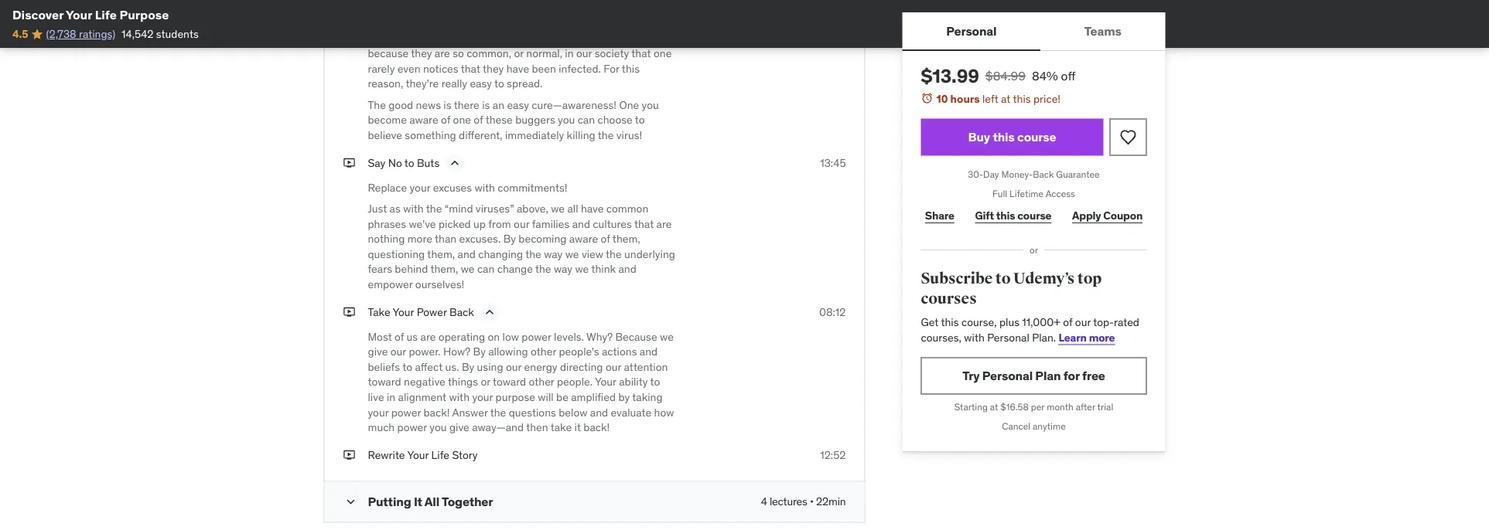 Task type: vqa. For each thing, say whether or not it's contained in the screenshot.
first PERSON from right
yes



Task type: describe. For each thing, give the bounding box(es) containing it.
aware inside replace your excuses with commitments! just as with the "mind viruses" above, we all have common phrases we've picked up from our families and cultures that are nothing more than excuses. by becoming aware of them, questioning them, and changing the way we view the underlying fears behind them, we can change the way we think and empower ourselves!
[[569, 232, 598, 246]]

2 horizontal spatial you
[[642, 98, 659, 112]]

because
[[368, 46, 409, 60]]

to inside subscribe to udemy's top courses
[[996, 270, 1011, 289]]

a
[[669, 16, 675, 30]]

1 vertical spatial give
[[449, 421, 469, 435]]

that down "undetected"
[[632, 46, 651, 60]]

0 vertical spatial other
[[531, 345, 556, 359]]

allowing
[[488, 345, 528, 359]]

with inside most of us are operating on low power levels. why? because we give our power. how? by allowing other people's actions and beliefs to affect us. by using our energy directing our attention toward negative things or toward other people. your ability to live in alignment with your purpose will be amplified by taking your power back! answer the questions below and evaluate how much power you give away—and then take it back!
[[449, 391, 470, 404]]

2 vertical spatial them,
[[431, 262, 458, 276]]

personal inside button
[[946, 23, 997, 39]]

undetected
[[620, 31, 675, 45]]

4.5
[[12, 27, 28, 41]]

with up viruses"
[[475, 180, 495, 194]]

discover your life purpose
[[12, 7, 169, 22]]

excuses
[[433, 180, 472, 194]]

these
[[463, 31, 493, 45]]

and up "attention"
[[640, 345, 658, 359]]

there
[[454, 98, 480, 112]]

1 vertical spatial other
[[529, 375, 554, 389]]

our inside get this course, plus 11,000+ of our top-rated courses, with personal plan.
[[1075, 315, 1091, 329]]

tab list containing personal
[[902, 12, 1166, 51]]

there are very common limiting belief systems that are passed from generation to generation and person to person much like a virus—a mind virus. these sneaky viruses usually go undetected because they are so common, or normal, in our society that one rarely even notices that they have been infected. for this reason, they're really easy to spread. the good news is there is an easy cure—awareness! one you become aware of one of these buggers you can choose to believe something different, immediately killing the virus!
[[368, 1, 675, 142]]

2 xsmall image from the top
[[343, 448, 356, 463]]

wishlist image
[[1119, 128, 1138, 147]]

usually
[[569, 31, 602, 45]]

per
[[1031, 402, 1045, 414]]

putting it all together
[[368, 494, 493, 510]]

course for buy this course
[[1017, 129, 1056, 145]]

nothing
[[368, 232, 405, 246]]

•
[[810, 495, 814, 509]]

to right the no
[[405, 156, 414, 170]]

phrases
[[368, 217, 406, 231]]

0 vertical spatial way
[[544, 247, 563, 261]]

reason,
[[368, 77, 403, 90]]

and down excuses.
[[458, 247, 476, 261]]

or inside 'there are very common limiting belief systems that are passed from generation to generation and person to person much like a virus—a mind virus. these sneaky viruses usually go undetected because they are so common, or normal, in our society that one rarely even notices that they have been infected. for this reason, they're really easy to spread. the good news is there is an easy cure—awareness! one you become aware of one of these buggers you can choose to believe something different, immediately killing the virus!'
[[514, 46, 524, 60]]

2 generation from the left
[[460, 16, 513, 30]]

our inside replace your excuses with commitments! just as with the "mind viruses" above, we all have common phrases we've picked up from our families and cultures that are nothing more than excuses. by becoming aware of them, questioning them, and changing the way we view the underlying fears behind them, we can change the way we think and empower ourselves!
[[514, 217, 529, 231]]

buts
[[417, 156, 440, 170]]

to down systems
[[572, 16, 582, 30]]

life for purpose
[[95, 7, 117, 22]]

people's
[[559, 345, 599, 359]]

choose
[[598, 113, 633, 127]]

away—and
[[472, 421, 524, 435]]

lifetime
[[1010, 188, 1044, 200]]

after
[[1076, 402, 1095, 414]]

to up virus.
[[448, 16, 458, 30]]

10
[[937, 92, 948, 106]]

will
[[538, 391, 554, 404]]

84%
[[1032, 68, 1058, 84]]

course for gift this course
[[1018, 209, 1052, 223]]

this left price!
[[1013, 92, 1031, 106]]

they're
[[406, 77, 439, 90]]

we down view
[[575, 262, 589, 276]]

limiting
[[484, 1, 520, 15]]

the up 'we've'
[[426, 202, 442, 216]]

subscribe
[[921, 270, 993, 289]]

can inside replace your excuses with commitments! just as with the "mind viruses" above, we all have common phrases we've picked up from our families and cultures that are nothing more than excuses. by becoming aware of them, questioning them, and changing the way we view the underlying fears behind them, we can change the way we think and empower ourselves!
[[477, 262, 495, 276]]

on
[[488, 330, 500, 344]]

left
[[983, 92, 999, 106]]

aware inside 'there are very common limiting belief systems that are passed from generation to generation and person to person much like a virus—a mind virus. these sneaky viruses usually go undetected because they are so common, or normal, in our society that one rarely even notices that they have been infected. for this reason, they're really easy to spread. the good news is there is an easy cure—awareness! one you become aware of one of these buggers you can choose to believe something different, immediately killing the virus!'
[[409, 113, 438, 127]]

and right 'think'
[[619, 262, 637, 276]]

2 vertical spatial power
[[397, 421, 427, 435]]

these
[[486, 113, 513, 127]]

1 horizontal spatial more
[[1089, 331, 1115, 345]]

buy this course
[[968, 129, 1056, 145]]

purpose
[[496, 391, 535, 404]]

normal,
[[526, 46, 562, 60]]

become
[[368, 113, 407, 127]]

buy this course button
[[921, 119, 1104, 156]]

and inside 'there are very common limiting belief systems that are passed from generation to generation and person to person much like a virus—a mind virus. these sneaky viruses usually go undetected because they are so common, or normal, in our society that one rarely even notices that they have been infected. for this reason, they're really easy to spread. the good news is there is an easy cure—awareness! one you become aware of one of these buggers you can choose to believe something different, immediately killing the virus!'
[[515, 16, 533, 30]]

there
[[368, 1, 396, 15]]

have inside replace your excuses with commitments! just as with the "mind viruses" above, we all have common phrases we've picked up from our families and cultures that are nothing more than excuses. by becoming aware of them, questioning them, and changing the way we view the underlying fears behind them, we can change the way we think and empower ourselves!
[[581, 202, 604, 216]]

personal inside "link"
[[982, 368, 1033, 384]]

our inside 'there are very common limiting belief systems that are passed from generation to generation and person to person much like a virus—a mind virus. these sneaky viruses usually go undetected because they are so common, or normal, in our society that one rarely even notices that they have been infected. for this reason, they're really easy to spread. the good news is there is an easy cure—awareness! one you become aware of one of these buggers you can choose to believe something different, immediately killing the virus!'
[[576, 46, 592, 60]]

gift this course
[[975, 209, 1052, 223]]

with up 'we've'
[[403, 202, 424, 216]]

are left the very
[[398, 1, 414, 15]]

behind
[[395, 262, 428, 276]]

1 vertical spatial way
[[554, 262, 573, 276]]

hide lecture description image for buts
[[447, 155, 463, 171]]

small image
[[343, 495, 359, 510]]

believe
[[368, 128, 402, 142]]

using
[[477, 360, 503, 374]]

1 vertical spatial by
[[473, 345, 486, 359]]

month
[[1047, 402, 1074, 414]]

apply coupon
[[1072, 209, 1143, 223]]

you inside most of us are operating on low power levels. why? because we give our power. how? by allowing other people's actions and beliefs to affect us. by using our energy directing our attention toward negative things or toward other people. your ability to live in alignment with your purpose will be amplified by taking your power back! answer the questions below and evaluate how much power you give away—and then take it back!
[[430, 421, 447, 435]]

1 vertical spatial one
[[453, 113, 471, 127]]

13:45
[[820, 156, 846, 170]]

cure—awareness!
[[532, 98, 617, 112]]

families
[[532, 217, 570, 231]]

we up ourselves!
[[461, 262, 475, 276]]

one
[[619, 98, 639, 112]]

levels.
[[554, 330, 584, 344]]

that down so
[[461, 61, 480, 75]]

we left all
[[551, 202, 565, 216]]

just
[[368, 202, 387, 216]]

the down becoming
[[525, 247, 541, 261]]

we've
[[409, 217, 436, 231]]

than
[[435, 232, 457, 246]]

(2,738 ratings)
[[46, 27, 115, 41]]

0 vertical spatial power
[[522, 330, 551, 344]]

2 is from the left
[[482, 98, 490, 112]]

most of us are operating on low power levels. why? because we give our power. how? by allowing other people's actions and beliefs to affect us. by using our energy directing our attention toward negative things or toward other people. your ability to live in alignment with your purpose will be amplified by taking your power back! answer the questions below and evaluate how much power you give away—and then take it back!
[[368, 330, 674, 435]]

answer
[[452, 406, 488, 420]]

0 vertical spatial at
[[1001, 92, 1011, 106]]

as
[[390, 202, 401, 216]]

affect
[[415, 360, 443, 374]]

personal inside get this course, plus 11,000+ of our top-rated courses, with personal plan.
[[987, 331, 1030, 345]]

belief
[[522, 1, 549, 15]]

trial
[[1098, 402, 1114, 414]]

0 vertical spatial them,
[[613, 232, 640, 246]]

mind
[[409, 31, 433, 45]]

for
[[1064, 368, 1080, 384]]

1 is from the left
[[444, 98, 451, 112]]

above,
[[517, 202, 548, 216]]

to up taking
[[650, 375, 660, 389]]

learn
[[1059, 331, 1087, 345]]

the inside most of us are operating on low power levels. why? because we give our power. how? by allowing other people's actions and beliefs to affect us. by using our energy directing our attention toward negative things or toward other people. your ability to live in alignment with your purpose will be amplified by taking your power back! answer the questions below and evaluate how much power you give away—and then take it back!
[[490, 406, 506, 420]]

plus
[[1000, 315, 1020, 329]]

1 vertical spatial or
[[1030, 244, 1038, 256]]

off
[[1061, 68, 1076, 84]]

your inside replace your excuses with commitments! just as with the "mind viruses" above, we all have common phrases we've picked up from our families and cultures that are nothing more than excuses. by becoming aware of them, questioning them, and changing the way we view the underlying fears behind them, we can change the way we think and empower ourselves!
[[410, 180, 430, 194]]

from inside 'there are very common limiting belief systems that are passed from generation to generation and person to person much like a virus—a mind virus. these sneaky viruses usually go undetected because they are so common, or normal, in our society that one rarely even notices that they have been infected. for this reason, they're really easy to spread. the good news is there is an easy cure—awareness! one you become aware of one of these buggers you can choose to believe something different, immediately killing the virus!'
[[368, 16, 391, 30]]

to up virus!
[[635, 113, 645, 127]]

your for purpose
[[66, 7, 92, 22]]

08:12
[[819, 305, 846, 319]]

beliefs
[[368, 360, 400, 374]]

killing
[[567, 128, 595, 142]]

this for gift
[[996, 209, 1015, 223]]

really
[[441, 77, 467, 90]]

try personal plan for free link
[[921, 358, 1147, 395]]

things
[[448, 375, 478, 389]]

courses
[[921, 289, 977, 308]]

sneaky
[[495, 31, 529, 45]]

of up something
[[441, 113, 450, 127]]

empower
[[368, 278, 413, 292]]

1 generation from the left
[[393, 16, 446, 30]]

by inside replace your excuses with commitments! just as with the "mind viruses" above, we all have common phrases we've picked up from our families and cultures that are nothing more than excuses. by becoming aware of them, questioning them, and changing the way we view the underlying fears behind them, we can change the way we think and empower ourselves!
[[503, 232, 516, 246]]

us.
[[445, 360, 459, 374]]

purpose
[[120, 7, 169, 22]]

and down all
[[572, 217, 590, 231]]

common inside 'there are very common limiting belief systems that are passed from generation to generation and person to person much like a virus—a mind virus. these sneaky viruses usually go undetected because they are so common, or normal, in our society that one rarely even notices that they have been infected. for this reason, they're really easy to spread. the good news is there is an easy cure—awareness! one you become aware of one of these buggers you can choose to believe something different, immediately killing the virus!'
[[439, 1, 481, 15]]

change
[[497, 262, 533, 276]]

1 vertical spatial them,
[[427, 247, 455, 261]]

students
[[156, 27, 199, 41]]

starting at $16.58 per month after trial cancel anytime
[[954, 402, 1114, 433]]

to left the affect
[[403, 360, 412, 374]]

rarely
[[368, 61, 395, 75]]

then
[[526, 421, 548, 435]]

at inside starting at $16.58 per month after trial cancel anytime
[[990, 402, 998, 414]]

1 toward from the left
[[368, 375, 401, 389]]

ability
[[619, 375, 648, 389]]

1 horizontal spatial you
[[558, 113, 575, 127]]



Task type: locate. For each thing, give the bounding box(es) containing it.
1 horizontal spatial is
[[482, 98, 490, 112]]

is right news
[[444, 98, 451, 112]]

0 vertical spatial have
[[506, 61, 529, 75]]

0 horizontal spatial toward
[[368, 375, 401, 389]]

your up '(2,738 ratings)'
[[66, 7, 92, 22]]

much inside 'there are very common limiting belief systems that are passed from generation to generation and person to person much like a virus—a mind virus. these sneaky viruses usually go undetected because they are so common, or normal, in our society that one rarely even notices that they have been infected. for this reason, they're really easy to spread. the good news is there is an easy cure—awareness! one you become aware of one of these buggers you can choose to believe something different, immediately killing the virus!'
[[621, 16, 647, 30]]

spread.
[[507, 77, 543, 90]]

that up go
[[594, 1, 613, 15]]

the up 'think'
[[606, 247, 622, 261]]

have up spread. in the left top of the page
[[506, 61, 529, 75]]

1 vertical spatial course
[[1018, 209, 1052, 223]]

common inside replace your excuses with commitments! just as with the "mind viruses" above, we all have common phrases we've picked up from our families and cultures that are nothing more than excuses. by becoming aware of them, questioning them, and changing the way we view the underlying fears behind them, we can change the way we think and empower ourselves!
[[606, 202, 649, 216]]

with down things
[[449, 391, 470, 404]]

your down buts
[[410, 180, 430, 194]]

of inside replace your excuses with commitments! just as with the "mind viruses" above, we all have common phrases we've picked up from our families and cultures that are nothing more than excuses. by becoming aware of them, questioning them, and changing the way we view the underlying fears behind them, we can change the way we think and empower ourselves!
[[601, 232, 610, 246]]

back for money-
[[1033, 169, 1054, 181]]

1 horizontal spatial in
[[565, 46, 574, 60]]

1 vertical spatial easy
[[507, 98, 529, 112]]

commitments!
[[498, 180, 567, 194]]

0 horizontal spatial or
[[481, 375, 490, 389]]

your up answer
[[472, 391, 493, 404]]

1 horizontal spatial can
[[578, 113, 595, 127]]

rewrite
[[368, 448, 405, 462]]

1 vertical spatial common
[[606, 202, 649, 216]]

2 vertical spatial you
[[430, 421, 447, 435]]

other
[[531, 345, 556, 359], [529, 375, 554, 389]]

1 vertical spatial can
[[477, 262, 495, 276]]

live
[[368, 391, 384, 404]]

society
[[595, 46, 629, 60]]

0 vertical spatial give
[[368, 345, 388, 359]]

good
[[389, 98, 413, 112]]

to
[[448, 16, 458, 30], [572, 16, 582, 30], [494, 77, 504, 90], [635, 113, 645, 127], [405, 156, 414, 170], [996, 270, 1011, 289], [403, 360, 412, 374], [650, 375, 660, 389]]

1 vertical spatial you
[[558, 113, 575, 127]]

it
[[414, 494, 422, 510]]

2 vertical spatial your
[[368, 406, 389, 420]]

generation
[[393, 16, 446, 30], [460, 16, 513, 30]]

1 horizontal spatial generation
[[460, 16, 513, 30]]

the up away—and
[[490, 406, 506, 420]]

0 horizontal spatial easy
[[470, 77, 492, 90]]

can inside 'there are very common limiting belief systems that are passed from generation to generation and person to person much like a virus—a mind virus. these sneaky viruses usually go undetected because they are so common, or normal, in our society that one rarely even notices that they have been infected. for this reason, they're really easy to spread. the good news is there is an easy cure—awareness! one you become aware of one of these buggers you can choose to believe something different, immediately killing the virus!'
[[578, 113, 595, 127]]

are left passed
[[616, 1, 631, 15]]

can down changing
[[477, 262, 495, 276]]

something
[[405, 128, 456, 142]]

1 horizontal spatial back!
[[584, 421, 610, 435]]

0 vertical spatial they
[[411, 46, 432, 60]]

1 horizontal spatial from
[[488, 217, 511, 231]]

take
[[551, 421, 572, 435]]

that
[[594, 1, 613, 15], [632, 46, 651, 60], [461, 61, 480, 75], [634, 217, 654, 231]]

our down "usually"
[[576, 46, 592, 60]]

0 horizontal spatial can
[[477, 262, 495, 276]]

0 horizontal spatial is
[[444, 98, 451, 112]]

tab list
[[902, 12, 1166, 51]]

0 horizontal spatial from
[[368, 16, 391, 30]]

in inside 'there are very common limiting belief systems that are passed from generation to generation and person to person much like a virus—a mind virus. these sneaky viruses usually go undetected because they are so common, or normal, in our society that one rarely even notices that they have been infected. for this reason, they're really easy to spread. the good news is there is an easy cure—awareness! one you become aware of one of these buggers you can choose to believe something different, immediately killing the virus!'
[[565, 46, 574, 60]]

0 horizontal spatial generation
[[393, 16, 446, 30]]

0 horizontal spatial more
[[408, 232, 432, 246]]

0 horizontal spatial back!
[[424, 406, 450, 420]]

we left view
[[565, 247, 579, 261]]

2 horizontal spatial or
[[1030, 244, 1038, 256]]

our down allowing
[[506, 360, 522, 374]]

4
[[761, 495, 767, 509]]

take
[[368, 305, 390, 319]]

1 vertical spatial back!
[[584, 421, 610, 435]]

our up beliefs
[[391, 345, 406, 359]]

they down mind
[[411, 46, 432, 60]]

one down there
[[453, 113, 471, 127]]

coupon
[[1104, 209, 1143, 223]]

xsmall image left take
[[343, 305, 356, 320]]

more inside replace your excuses with commitments! just as with the "mind viruses" above, we all have common phrases we've picked up from our families and cultures that are nothing more than excuses. by becoming aware of them, questioning them, and changing the way we view the underlying fears behind them, we can change the way we think and empower ourselves!
[[408, 232, 432, 246]]

our down above,
[[514, 217, 529, 231]]

1 horizontal spatial at
[[1001, 92, 1011, 106]]

easy right an
[[507, 98, 529, 112]]

1 horizontal spatial toward
[[493, 375, 526, 389]]

hide lecture description image for back
[[482, 305, 497, 320]]

passed
[[634, 1, 669, 15]]

our
[[576, 46, 592, 60], [514, 217, 529, 231], [1075, 315, 1091, 329], [391, 345, 406, 359], [506, 360, 522, 374], [606, 360, 621, 374]]

more down top-
[[1089, 331, 1115, 345]]

power up "rewrite your life story"
[[397, 421, 427, 435]]

or down using at left
[[481, 375, 490, 389]]

person up go
[[584, 16, 618, 30]]

22min
[[816, 495, 846, 509]]

plan.
[[1032, 331, 1056, 345]]

have inside 'there are very common limiting belief systems that are passed from generation to generation and person to person much like a virus—a mind virus. these sneaky viruses usually go undetected because they are so common, or normal, in our society that one rarely even notices that they have been infected. for this reason, they're really easy to spread. the good news is there is an easy cure—awareness! one you become aware of one of these buggers you can choose to believe something different, immediately killing the virus!'
[[506, 61, 529, 75]]

and down the belief
[[515, 16, 533, 30]]

to left udemy's
[[996, 270, 1011, 289]]

hide lecture description image up excuses
[[447, 155, 463, 171]]

or up udemy's
[[1030, 244, 1038, 256]]

top
[[1078, 270, 1102, 289]]

of left us
[[395, 330, 404, 344]]

with down course,
[[964, 331, 985, 345]]

0 vertical spatial hide lecture description image
[[447, 155, 463, 171]]

much inside most of us are operating on low power levels. why? because we give our power. how? by allowing other people's actions and beliefs to affect us. by using our energy directing our attention toward negative things or toward other people. your ability to live in alignment with your purpose will be amplified by taking your power back! answer the questions below and evaluate how much power you give away—and then take it back!
[[368, 421, 395, 435]]

most
[[368, 330, 392, 344]]

cancel
[[1002, 421, 1031, 433]]

0 vertical spatial or
[[514, 46, 524, 60]]

in up infected.
[[565, 46, 574, 60]]

changing
[[478, 247, 523, 261]]

hide lecture description image
[[447, 155, 463, 171], [482, 305, 497, 320]]

of down cultures
[[601, 232, 610, 246]]

aware down news
[[409, 113, 438, 127]]

0 vertical spatial by
[[503, 232, 516, 246]]

back! down 'alignment'
[[424, 406, 450, 420]]

$13.99 $84.99 84% off
[[921, 64, 1076, 87]]

1 vertical spatial hide lecture description image
[[482, 305, 497, 320]]

by
[[503, 232, 516, 246], [473, 345, 486, 359], [462, 360, 474, 374]]

news
[[416, 98, 441, 112]]

our down actions
[[606, 360, 621, 374]]

1 horizontal spatial hide lecture description image
[[482, 305, 497, 320]]

alarm image
[[921, 92, 933, 104]]

0 horizontal spatial at
[[990, 402, 998, 414]]

that inside replace your excuses with commitments! just as with the "mind viruses" above, we all have common phrases we've picked up from our families and cultures that are nothing more than excuses. by becoming aware of them, questioning them, and changing the way we view the underlying fears behind them, we can change the way we think and empower ourselves!
[[634, 217, 654, 231]]

personal up the $16.58
[[982, 368, 1033, 384]]

one down "undetected"
[[654, 46, 672, 60]]

from
[[368, 16, 391, 30], [488, 217, 511, 231]]

0 horizontal spatial life
[[95, 7, 117, 22]]

1 vertical spatial have
[[581, 202, 604, 216]]

the right 'change'
[[535, 262, 551, 276]]

the down the choose
[[598, 128, 614, 142]]

10 hours left at this price!
[[937, 92, 1061, 106]]

how
[[654, 406, 674, 420]]

by up changing
[[503, 232, 516, 246]]

life left story
[[431, 448, 450, 462]]

0 vertical spatial your
[[410, 180, 430, 194]]

our up learn more
[[1075, 315, 1091, 329]]

personal
[[946, 23, 997, 39], [987, 331, 1030, 345], [982, 368, 1033, 384]]

0 horizontal spatial common
[[439, 1, 481, 15]]

learn more
[[1059, 331, 1115, 345]]

personal up $13.99 on the right top
[[946, 23, 997, 39]]

in inside most of us are operating on low power levels. why? because we give our power. how? by allowing other people's actions and beliefs to affect us. by using our energy directing our attention toward negative things or toward other people. your ability to live in alignment with your purpose will be amplified by taking your power back! answer the questions below and evaluate how much power you give away—and then take it back!
[[387, 391, 396, 404]]

so
[[453, 46, 464, 60]]

common up cultures
[[606, 202, 649, 216]]

at right left
[[1001, 92, 1011, 106]]

1 vertical spatial aware
[[569, 232, 598, 246]]

notices
[[423, 61, 458, 75]]

are inside replace your excuses with commitments! just as with the "mind viruses" above, we all have common phrases we've picked up from our families and cultures that are nothing more than excuses. by becoming aware of them, questioning them, and changing the way we view the underlying fears behind them, we can change the way we think and empower ourselves!
[[657, 217, 672, 231]]

below
[[559, 406, 588, 420]]

0 horizontal spatial back
[[450, 305, 474, 319]]

courses,
[[921, 331, 962, 345]]

1 horizontal spatial person
[[584, 16, 618, 30]]

easy up there
[[470, 77, 492, 90]]

learn more link
[[1059, 331, 1115, 345]]

we inside most of us are operating on low power levels. why? because we give our power. how? by allowing other people's actions and beliefs to affect us. by using our energy directing our attention toward negative things or toward other people. your ability to live in alignment with your purpose will be amplified by taking your power back! answer the questions below and evaluate how much power you give away—and then take it back!
[[660, 330, 674, 344]]

amplified
[[571, 391, 616, 404]]

this up courses,
[[941, 315, 959, 329]]

why?
[[586, 330, 613, 344]]

course
[[1017, 129, 1056, 145], [1018, 209, 1052, 223]]

xsmall image
[[343, 155, 356, 170]]

buggers
[[515, 113, 555, 127]]

0 vertical spatial one
[[654, 46, 672, 60]]

0 vertical spatial common
[[439, 1, 481, 15]]

0 vertical spatial aware
[[409, 113, 438, 127]]

are up power.
[[421, 330, 436, 344]]

this right for
[[622, 61, 640, 75]]

1 vertical spatial xsmall image
[[343, 448, 356, 463]]

have
[[506, 61, 529, 75], [581, 202, 604, 216]]

1 vertical spatial more
[[1089, 331, 1115, 345]]

2 horizontal spatial your
[[472, 391, 493, 404]]

1 xsmall image from the top
[[343, 305, 356, 320]]

1 vertical spatial they
[[483, 61, 504, 75]]

ratings)
[[79, 27, 115, 41]]

excuses.
[[459, 232, 501, 246]]

that up underlying
[[634, 217, 654, 231]]

go
[[605, 31, 617, 45]]

easy
[[470, 77, 492, 90], [507, 98, 529, 112]]

0 horizontal spatial they
[[411, 46, 432, 60]]

2 vertical spatial by
[[462, 360, 474, 374]]

back up the lifetime at the right top of the page
[[1033, 169, 1054, 181]]

give down answer
[[449, 421, 469, 435]]

been
[[532, 61, 556, 75]]

0 vertical spatial personal
[[946, 23, 997, 39]]

of up learn
[[1063, 315, 1073, 329]]

14,542
[[122, 27, 154, 41]]

day
[[983, 169, 999, 181]]

1 horizontal spatial or
[[514, 46, 524, 60]]

person up viruses
[[536, 16, 570, 30]]

more down 'we've'
[[408, 232, 432, 246]]

putting
[[368, 494, 411, 510]]

viruses"
[[476, 202, 514, 216]]

from down viruses"
[[488, 217, 511, 231]]

0 vertical spatial easy
[[470, 77, 492, 90]]

or inside most of us are operating on low power levels. why? because we give our power. how? by allowing other people's actions and beliefs to affect us. by using our energy directing our attention toward negative things or toward other people. your ability to live in alignment with your purpose will be amplified by taking your power back! answer the questions below and evaluate how much power you give away—and then take it back!
[[481, 375, 490, 389]]

0 horizontal spatial aware
[[409, 113, 438, 127]]

them,
[[613, 232, 640, 246], [427, 247, 455, 261], [431, 262, 458, 276]]

generation up 'these'
[[460, 16, 513, 30]]

"mind
[[445, 202, 473, 216]]

0 horizontal spatial your
[[368, 406, 389, 420]]

your right take
[[393, 305, 414, 319]]

the
[[368, 98, 386, 112]]

story
[[452, 448, 478, 462]]

30-day money-back guarantee full lifetime access
[[968, 169, 1100, 200]]

0 horizontal spatial give
[[368, 345, 388, 359]]

this inside 'there are very common limiting belief systems that are passed from generation to generation and person to person much like a virus—a mind virus. these sneaky viruses usually go undetected because they are so common, or normal, in our society that one rarely even notices that they have been infected. for this reason, they're really easy to spread. the good news is there is an easy cure—awareness! one you become aware of one of these buggers you can choose to believe something different, immediately killing the virus!'
[[622, 61, 640, 75]]

you down cure—awareness!
[[558, 113, 575, 127]]

aware up view
[[569, 232, 598, 246]]

at left the $16.58
[[990, 402, 998, 414]]

view
[[582, 247, 603, 261]]

them, down cultures
[[613, 232, 640, 246]]

1 vertical spatial in
[[387, 391, 396, 404]]

apply
[[1072, 209, 1101, 223]]

say
[[368, 156, 386, 170]]

0 horizontal spatial one
[[453, 113, 471, 127]]

from inside replace your excuses with commitments! just as with the "mind viruses" above, we all have common phrases we've picked up from our families and cultures that are nothing more than excuses. by becoming aware of them, questioning them, and changing the way we view the underlying fears behind them, we can change the way we think and empower ourselves!
[[488, 217, 511, 231]]

1 vertical spatial at
[[990, 402, 998, 414]]

give down most
[[368, 345, 388, 359]]

your up amplified
[[595, 375, 616, 389]]

the inside 'there are very common limiting belief systems that are passed from generation to generation and person to person much like a virus—a mind virus. these sneaky viruses usually go undetected because they are so common, or normal, in our society that one rarely even notices that they have been infected. for this reason, they're really easy to spread. the good news is there is an easy cure—awareness! one you become aware of one of these buggers you can choose to believe something different, immediately killing the virus!'
[[598, 128, 614, 142]]

this inside button
[[993, 129, 1015, 145]]

course down the lifetime at the right top of the page
[[1018, 209, 1052, 223]]

them, down than on the left of the page
[[427, 247, 455, 261]]

this inside get this course, plus 11,000+ of our top-rated courses, with personal plan.
[[941, 315, 959, 329]]

your down the live
[[368, 406, 389, 420]]

1 horizontal spatial one
[[654, 46, 672, 60]]

in right the live
[[387, 391, 396, 404]]

0 vertical spatial in
[[565, 46, 574, 60]]

xsmall image
[[343, 305, 356, 320], [343, 448, 356, 463]]

get this course, plus 11,000+ of our top-rated courses, with personal plan.
[[921, 315, 1140, 345]]

life for story
[[431, 448, 450, 462]]

4 lectures • 22min
[[761, 495, 846, 509]]

2 person from the left
[[584, 16, 618, 30]]

0 vertical spatial xsmall image
[[343, 305, 356, 320]]

this for get
[[941, 315, 959, 329]]

toward up purpose
[[493, 375, 526, 389]]

course down price!
[[1017, 129, 1056, 145]]

common,
[[467, 46, 511, 60]]

0 horizontal spatial have
[[506, 61, 529, 75]]

0 vertical spatial back
[[1033, 169, 1054, 181]]

can
[[578, 113, 595, 127], [477, 262, 495, 276]]

back! right it
[[584, 421, 610, 435]]

to up an
[[494, 77, 504, 90]]

buy
[[968, 129, 990, 145]]

1 horizontal spatial have
[[581, 202, 604, 216]]

0 horizontal spatial hide lecture description image
[[447, 155, 463, 171]]

and down amplified
[[590, 406, 608, 420]]

with inside get this course, plus 11,000+ of our top-rated courses, with personal plan.
[[964, 331, 985, 345]]

0 vertical spatial can
[[578, 113, 595, 127]]

0 horizontal spatial person
[[536, 16, 570, 30]]

xsmall image left rewrite
[[343, 448, 356, 463]]

think
[[591, 262, 616, 276]]

from down there
[[368, 16, 391, 30]]

much up "undetected"
[[621, 16, 647, 30]]

because
[[615, 330, 657, 344]]

1 vertical spatial much
[[368, 421, 395, 435]]

your for back
[[393, 305, 414, 319]]

course,
[[962, 315, 997, 329]]

0 horizontal spatial you
[[430, 421, 447, 435]]

of up different, in the top of the page
[[474, 113, 483, 127]]

of inside get this course, plus 11,000+ of our top-rated courses, with personal plan.
[[1063, 315, 1073, 329]]

access
[[1046, 188, 1075, 200]]

have right all
[[581, 202, 604, 216]]

1 horizontal spatial easy
[[507, 98, 529, 112]]

0 horizontal spatial much
[[368, 421, 395, 435]]

1 horizontal spatial much
[[621, 16, 647, 30]]

1 horizontal spatial common
[[606, 202, 649, 216]]

by right us.
[[462, 360, 474, 374]]

generation up mind
[[393, 16, 446, 30]]

are up notices
[[435, 46, 450, 60]]

0 vertical spatial more
[[408, 232, 432, 246]]

virus.
[[435, 31, 461, 45]]

back up operating
[[450, 305, 474, 319]]

2 toward from the left
[[493, 375, 526, 389]]

are inside most of us are operating on low power levels. why? because we give our power. how? by allowing other people's actions and beliefs to affect us. by using our energy directing our attention toward negative things or toward other people. your ability to live in alignment with your purpose will be amplified by taking your power back! answer the questions below and evaluate how much power you give away—and then take it back!
[[421, 330, 436, 344]]

1 vertical spatial life
[[431, 448, 450, 462]]

try
[[963, 368, 980, 384]]

1 vertical spatial from
[[488, 217, 511, 231]]

your for story
[[407, 448, 429, 462]]

1 person from the left
[[536, 16, 570, 30]]

back inside 30-day money-back guarantee full lifetime access
[[1033, 169, 1054, 181]]

0 vertical spatial course
[[1017, 129, 1056, 145]]

much up rewrite
[[368, 421, 395, 435]]

0 vertical spatial you
[[642, 98, 659, 112]]

course inside button
[[1017, 129, 1056, 145]]

1 horizontal spatial back
[[1033, 169, 1054, 181]]

$16.58
[[1001, 402, 1029, 414]]

by up using at left
[[473, 345, 486, 359]]

1 horizontal spatial life
[[431, 448, 450, 462]]

1 vertical spatial your
[[472, 391, 493, 404]]

1 horizontal spatial give
[[449, 421, 469, 435]]

this for buy
[[993, 129, 1015, 145]]

your
[[66, 7, 92, 22], [393, 305, 414, 319], [595, 375, 616, 389], [407, 448, 429, 462]]

power
[[417, 305, 447, 319]]

your inside most of us are operating on low power levels. why? because we give our power. how? by allowing other people's actions and beliefs to affect us. by using our energy directing our attention toward negative things or toward other people. your ability to live in alignment with your purpose will be amplified by taking your power back! answer the questions below and evaluate how much power you give away—and then take it back!
[[595, 375, 616, 389]]

1 vertical spatial power
[[391, 406, 421, 420]]

is left an
[[482, 98, 490, 112]]

this right buy
[[993, 129, 1015, 145]]

free
[[1082, 368, 1105, 384]]

fears
[[368, 262, 392, 276]]

they down common,
[[483, 61, 504, 75]]

back for power
[[450, 305, 474, 319]]

of inside most of us are operating on low power levels. why? because we give our power. how? by allowing other people's actions and beliefs to affect us. by using our energy directing our attention toward negative things or toward other people. your ability to live in alignment with your purpose will be amplified by taking your power back! answer the questions below and evaluate how much power you give away—and then take it back!
[[395, 330, 404, 344]]

get
[[921, 315, 939, 329]]



